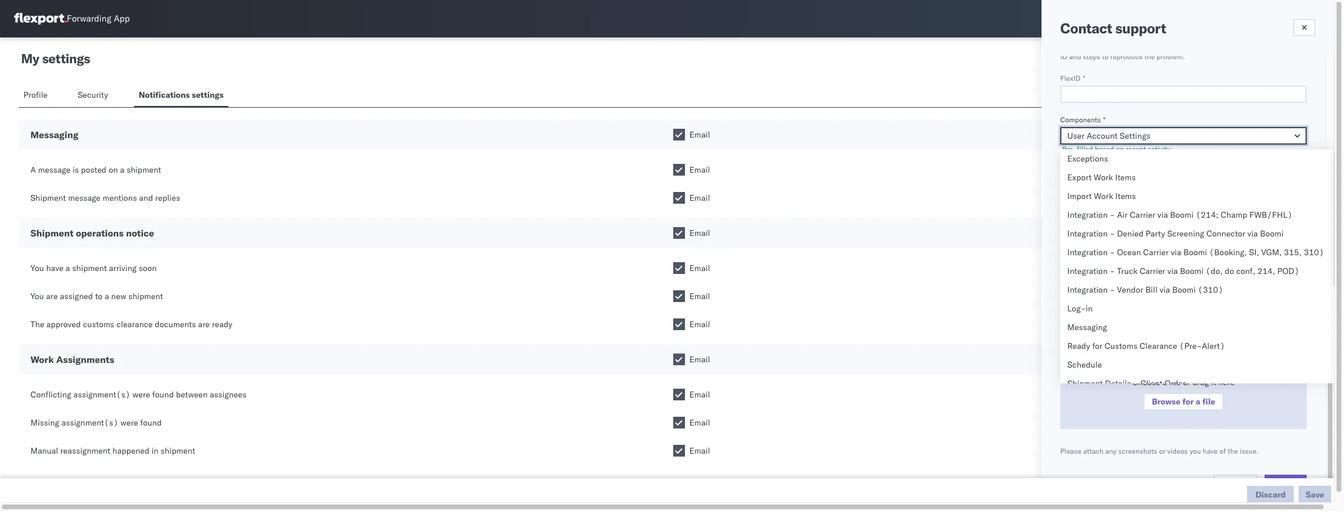 Task type: locate. For each thing, give the bounding box(es) containing it.
7 email from the top
[[689, 319, 710, 330]]

1 vertical spatial have
[[46, 263, 63, 273]]

compliance
[[1147, 218, 1183, 227]]

email for shipment operations notice
[[689, 228, 710, 238]]

assignment(s) up missing assignment(s) were found
[[73, 389, 130, 400]]

messaging up the a on the left
[[30, 129, 78, 141]]

task
[[1143, 180, 1159, 190]]

are left assigned
[[46, 291, 58, 302]]

due
[[1205, 180, 1219, 190], [1231, 180, 1245, 190]]

0 horizontal spatial messaging
[[30, 129, 78, 141]]

you for you have a shipment arriving soon
[[30, 263, 44, 273]]

assignment(s)
[[73, 389, 130, 400], [61, 417, 118, 428]]

5 integration from the top
[[1067, 285, 1108, 295]]

1 horizontal spatial and
[[1069, 52, 1081, 61]]

and left replies
[[139, 193, 153, 203]]

settings for notifications settings
[[192, 90, 224, 100]]

1 vertical spatial for
[[1183, 396, 1194, 407]]

2 horizontal spatial in
[[1143, 43, 1149, 52]]

work down 'blocking'
[[1094, 191, 1113, 201]]

file
[[1169, 377, 1181, 388], [1203, 396, 1215, 407]]

0 horizontal spatial in
[[152, 446, 158, 456]]

1 vertical spatial are
[[198, 319, 210, 330]]

have right videos
[[1203, 447, 1218, 456]]

please inside please describe the issue in english as best as you can, along with the flex- id and steps to reproduce the problem.
[[1060, 43, 1081, 52]]

0 horizontal spatial issue
[[1086, 258, 1103, 267]]

- for denied
[[1110, 228, 1115, 239]]

email for the approved customs clearance documents are ready
[[689, 319, 710, 330]]

1 vertical spatial you
[[1190, 447, 1201, 456]]

1 horizontal spatial for
[[1183, 396, 1194, 407]]

yes for there
[[1077, 303, 1090, 313]]

a up mentions
[[120, 165, 124, 175]]

working,
[[1131, 194, 1163, 204]]

boomi down even
[[1170, 210, 1194, 220]]

2 you from the top
[[30, 291, 44, 302]]

carrier up bill at right bottom
[[1140, 266, 1165, 276]]

carrier
[[1130, 210, 1155, 220], [1143, 247, 1169, 258], [1140, 266, 1165, 276]]

boomi down integration - ocean carrier via boomi (booking, si, vgm, 315, 310)
[[1180, 266, 1204, 276]]

browse for a file
[[1152, 396, 1215, 407]]

- for ocean
[[1110, 247, 1115, 258]]

choose a file or drag it here
[[1132, 377, 1235, 388]]

* up connector
[[1229, 218, 1232, 227]]

of left issue.
[[1220, 447, 1226, 456]]

could down (booking,
[[1206, 258, 1224, 267]]

in left english
[[1143, 43, 1149, 52]]

contact
[[1060, 19, 1112, 37]]

1 horizontal spatial settings
[[192, 90, 224, 100]]

or inside i.e. this issue could affect customs release or could cause demurrage charges.
[[1198, 258, 1204, 267]]

message right the a on the left
[[38, 165, 70, 175]]

were left between
[[133, 389, 150, 400]]

conf,
[[1236, 266, 1255, 276]]

0 horizontal spatial could
[[1104, 258, 1122, 267]]

have left financial
[[1092, 218, 1107, 227]]

in right happened
[[152, 446, 158, 456]]

posted
[[81, 165, 106, 175]]

1 vertical spatial shipment
[[30, 227, 73, 239]]

assignment(s) up the reassignment
[[61, 417, 118, 428]]

1 could from the left
[[1104, 258, 1122, 267]]

1 vertical spatial issue
[[1219, 194, 1238, 204]]

1 integration from the top
[[1067, 210, 1108, 220]]

1 vertical spatial assignment(s)
[[61, 417, 118, 428]]

0 horizontal spatial customs
[[83, 319, 114, 330]]

settings
[[42, 50, 90, 67], [192, 90, 224, 100]]

boomi for (booking,
[[1184, 247, 1207, 258]]

1 no from the top
[[1077, 246, 1087, 256]]

9 email from the top
[[689, 389, 710, 400]]

please left the attach
[[1060, 447, 1081, 456]]

1 you from the top
[[30, 263, 44, 273]]

4 integration from the top
[[1067, 266, 1108, 276]]

integration
[[1067, 210, 1108, 220], [1067, 228, 1108, 239], [1067, 247, 1108, 258], [1067, 266, 1108, 276], [1067, 285, 1108, 295]]

this
[[1133, 166, 1145, 175], [1203, 194, 1217, 204], [1079, 218, 1090, 227], [1072, 258, 1084, 267]]

1 as from the left
[[1176, 43, 1184, 52]]

please up id on the top of page
[[1060, 43, 1081, 52]]

0 vertical spatial and
[[1069, 52, 1081, 61]]

0 vertical spatial customs
[[1144, 258, 1171, 267]]

boomi for (do,
[[1180, 266, 1204, 276]]

1 vertical spatial settings
[[192, 90, 224, 100]]

customs
[[1105, 341, 1138, 351]]

None text field
[[1060, 85, 1307, 103]]

1 vertical spatial were
[[121, 417, 138, 428]]

customs inside i.e. this issue could affect customs release or could cause demurrage charges.
[[1144, 258, 1171, 267]]

via for (214;
[[1158, 210, 1168, 220]]

attach
[[1083, 447, 1104, 456]]

a
[[120, 165, 124, 175], [1137, 180, 1141, 190], [66, 263, 70, 273], [1086, 289, 1090, 298], [105, 291, 109, 302], [1163, 377, 1167, 388], [1196, 396, 1201, 407]]

0 vertical spatial in
[[1143, 43, 1149, 52]]

cancel button
[[1214, 475, 1258, 492]]

1 vertical spatial messaging
[[1067, 322, 1107, 333]]

items for export work items
[[1115, 172, 1136, 183]]

this
[[1077, 180, 1093, 190]]

integration up charges.
[[1067, 247, 1108, 258]]

conflicting
[[30, 389, 71, 400]]

email for conflicting assignment(s) were found between assignees
[[689, 389, 710, 400]]

0 vertical spatial messaging
[[30, 129, 78, 141]]

boomi up release at right
[[1184, 247, 1207, 258]]

in inside please describe the issue in english as best as you can, along with the flex- id and steps to reproduce the problem.
[[1143, 43, 1149, 52]]

list box
[[1060, 149, 1331, 511]]

0 horizontal spatial due
[[1205, 180, 1219, 190]]

is right what
[[1079, 166, 1084, 175]]

shipment message mentions and replies
[[30, 193, 180, 203]]

1 horizontal spatial issue
[[1125, 43, 1141, 52]]

items down 'blocking'
[[1116, 191, 1136, 201]]

integration for integration - truck carrier via boomi (do, do conf, 214, pod)
[[1067, 266, 1108, 276]]

shipment up replies
[[127, 165, 161, 175]]

- down financial
[[1110, 228, 1115, 239]]

1 horizontal spatial are
[[198, 319, 210, 330]]

integration up log-in on the right of the page
[[1067, 285, 1108, 295]]

attachment (optional)
[[1060, 341, 1136, 350]]

order
[[1165, 378, 1186, 389]]

please for please attach any screenshots or videos you have of the issue.
[[1060, 447, 1081, 456]]

0 horizontal spatial settings
[[42, 50, 90, 67]]

work up the import work items
[[1094, 172, 1113, 183]]

1 horizontal spatial with
[[1258, 43, 1272, 52]]

0 vertical spatial shipment
[[30, 193, 66, 203]]

shipment details - client order
[[1067, 378, 1186, 389]]

- left ocean
[[1110, 247, 1115, 258]]

- left truck
[[1110, 266, 1115, 276]]

in down workaround
[[1086, 303, 1093, 314]]

due right the past
[[1205, 180, 1219, 190]]

found left between
[[152, 389, 174, 400]]

*
[[1083, 74, 1085, 83], [1103, 115, 1106, 124], [1229, 218, 1232, 227], [1165, 289, 1167, 298]]

0 vertical spatial have
[[1092, 218, 1107, 227]]

1 vertical spatial please
[[1060, 447, 1081, 456]]

for inside 'browse for a file' button
[[1183, 396, 1194, 407]]

0 horizontal spatial have
[[46, 263, 63, 273]]

due left soon.
[[1231, 180, 1245, 190]]

you
[[30, 263, 44, 273], [30, 291, 44, 302]]

contact support
[[1060, 19, 1166, 37]]

0 horizontal spatial to
[[95, 291, 102, 302]]

0 vertical spatial items
[[1115, 172, 1136, 183]]

email for messaging
[[689, 129, 710, 140]]

via up release at right
[[1171, 247, 1181, 258]]

shipment for shipment details - client order
[[1067, 378, 1103, 389]]

or
[[1221, 180, 1229, 190], [1138, 218, 1145, 227], [1198, 258, 1204, 267], [1183, 377, 1191, 388], [1159, 447, 1166, 456]]

1 horizontal spatial messaging
[[1067, 322, 1107, 333]]

found for conflicting assignment(s) were found between assignees
[[152, 389, 174, 400]]

file inside button
[[1203, 396, 1215, 407]]

boomi for (310)
[[1172, 285, 1196, 295]]

customs
[[1144, 258, 1171, 267], [83, 319, 114, 330]]

via for (310)
[[1160, 285, 1170, 295]]

filled
[[1077, 145, 1093, 153]]

as
[[1176, 43, 1184, 52], [1201, 43, 1208, 52]]

as left best
[[1176, 43, 1184, 52]]

- left client
[[1133, 378, 1138, 389]]

1 horizontal spatial as
[[1201, 43, 1208, 52]]

10 email from the top
[[689, 417, 710, 428]]

2 vertical spatial carrier
[[1140, 266, 1165, 276]]

does
[[1060, 218, 1077, 227]]

1 horizontal spatial in
[[1086, 303, 1093, 314]]

integration for integration - air carrier via boomi (214; champ fwb/fhl)
[[1067, 210, 1108, 220]]

shipment down schedule
[[1067, 378, 1103, 389]]

2 yes from the top
[[1077, 303, 1090, 313]]

air
[[1117, 210, 1128, 220]]

1 vertical spatial found
[[140, 417, 162, 428]]

i
[[1077, 194, 1079, 204]]

0 horizontal spatial you
[[1190, 447, 1201, 456]]

between
[[176, 389, 208, 400]]

a down the drag on the right
[[1196, 396, 1201, 407]]

0 horizontal spatial file
[[1169, 377, 1181, 388]]

integration for integration - vendor bill via boomi (310)
[[1067, 285, 1108, 295]]

0 vertical spatial found
[[152, 389, 174, 400]]

this inside i.e. this issue could affect customs release or could cause demurrage charges.
[[1072, 258, 1084, 267]]

file up browse for a file
[[1169, 377, 1181, 388]]

via down integration - ocean carrier via boomi (booking, si, vgm, 315, 310)
[[1168, 266, 1178, 276]]

0 vertical spatial yes
[[1077, 232, 1090, 242]]

assignments
[[56, 354, 114, 365]]

0 horizontal spatial for
[[1092, 341, 1103, 351]]

are
[[46, 291, 58, 302], [198, 319, 210, 330]]

issue up the champ
[[1219, 194, 1238, 204]]

2 please from the top
[[1060, 447, 1081, 456]]

0 horizontal spatial on
[[109, 165, 118, 175]]

2 email from the top
[[689, 165, 710, 175]]

email for missing assignment(s) were found
[[689, 417, 710, 428]]

a right there
[[1086, 289, 1090, 298]]

you have a shipment arriving soon
[[30, 263, 157, 273]]

as right best
[[1201, 43, 1208, 52]]

to down describe
[[1102, 52, 1109, 61]]

11 email from the top
[[689, 446, 710, 456]]

1 vertical spatial on
[[109, 165, 118, 175]]

shipment inside list box
[[1067, 378, 1103, 389]]

issue?
[[1147, 166, 1167, 175]]

work for export
[[1094, 172, 1113, 183]]

0 vertical spatial of
[[1125, 166, 1131, 175]]

have
[[1092, 218, 1107, 227], [46, 263, 63, 273], [1203, 447, 1218, 456]]

8 email from the top
[[689, 354, 710, 365]]

financial
[[1109, 218, 1137, 227]]

1 email from the top
[[689, 129, 710, 140]]

1 horizontal spatial could
[[1206, 258, 1224, 267]]

- for vendor
[[1110, 285, 1115, 295]]

for down choose a file or drag it here
[[1183, 396, 1194, 407]]

conflicting assignment(s) were found between assignees
[[30, 389, 247, 400]]

this up charges.
[[1072, 258, 1084, 267]]

mentions
[[103, 193, 137, 203]]

0 vertical spatial assignment(s)
[[73, 389, 130, 400]]

customs down you are assigned to a new shipment on the bottom left of page
[[83, 319, 114, 330]]

1 vertical spatial work
[[1094, 191, 1113, 201]]

2 horizontal spatial have
[[1203, 447, 1218, 456]]

0 vertical spatial were
[[133, 389, 150, 400]]

for for browse
[[1183, 396, 1194, 407]]

email for work assignments
[[689, 354, 710, 365]]

via down i can continue working, even with this issue present.
[[1158, 210, 1168, 220]]

(pre-
[[1179, 341, 1202, 351]]

is up the import work items
[[1095, 180, 1101, 190]]

None checkbox
[[673, 164, 685, 176], [673, 192, 685, 204], [673, 227, 685, 239], [673, 319, 685, 330], [673, 354, 685, 365], [673, 389, 685, 401], [673, 164, 685, 176], [673, 192, 685, 204], [673, 227, 685, 239], [673, 319, 685, 330], [673, 354, 685, 365], [673, 389, 685, 401]]

on right posted
[[109, 165, 118, 175]]

settings inside button
[[192, 90, 224, 100]]

carrier down working,
[[1130, 210, 1155, 220]]

0 horizontal spatial and
[[139, 193, 153, 203]]

are left ready
[[198, 319, 210, 330]]

message
[[38, 165, 70, 175], [68, 193, 100, 203]]

settings right notifications
[[192, 90, 224, 100]]

yes up charges.
[[1077, 232, 1090, 242]]

0 vertical spatial no
[[1077, 246, 1087, 256]]

you for you are assigned to a new shipment
[[30, 291, 44, 302]]

boomi down integration - truck carrier via boomi (do, do conf, 214, pod) in the right bottom of the page
[[1172, 285, 1196, 295]]

based
[[1095, 145, 1114, 153]]

in
[[1143, 43, 1149, 52], [1086, 303, 1093, 314], [152, 446, 158, 456]]

flexport. image
[[14, 13, 67, 25]]

a right client
[[1163, 377, 1167, 388]]

alert)
[[1202, 341, 1225, 351]]

User Account Settings text field
[[1060, 127, 1307, 145]]

0 vertical spatial for
[[1092, 341, 1103, 351]]

work for import
[[1094, 191, 1113, 201]]

0 horizontal spatial as
[[1176, 43, 1184, 52]]

truck
[[1117, 266, 1138, 276]]

3 email from the top
[[689, 193, 710, 203]]

items for import work items
[[1116, 191, 1136, 201]]

email for manual reassignment happened in shipment
[[689, 446, 710, 456]]

issue
[[1125, 43, 1141, 52], [1219, 194, 1238, 204], [1086, 258, 1103, 267]]

2 as from the left
[[1201, 43, 1208, 52]]

a inside button
[[1196, 396, 1201, 407]]

0 vertical spatial you
[[30, 263, 44, 273]]

1 yes from the top
[[1077, 232, 1090, 242]]

items up continue
[[1115, 172, 1136, 183]]

export
[[1067, 172, 1092, 183]]

yes for this
[[1077, 232, 1090, 242]]

0 vertical spatial with
[[1258, 43, 1272, 52]]

2 horizontal spatial issue
[[1219, 194, 1238, 204]]

this right does
[[1079, 218, 1090, 227]]

flexid *
[[1060, 74, 1085, 83]]

with right "along"
[[1258, 43, 1272, 52]]

missing assignment(s) were found
[[30, 417, 162, 428]]

and right id on the top of page
[[1069, 52, 1081, 61]]

this is blocking a task that is past due or due soon.
[[1077, 180, 1267, 190]]

4 email from the top
[[689, 228, 710, 238]]

the
[[1112, 43, 1123, 52], [1274, 43, 1284, 52], [1145, 52, 1155, 61], [1086, 166, 1097, 175], [1228, 447, 1238, 456]]

1 vertical spatial file
[[1203, 396, 1215, 407]]

a message is posted on a shipment
[[30, 165, 161, 175]]

customs right affect
[[1144, 258, 1171, 267]]

issue inside please describe the issue in english as best as you can, along with the flex- id and steps to reproduce the problem.
[[1125, 43, 1141, 52]]

could down ocean
[[1104, 258, 1122, 267]]

- left vendor
[[1110, 285, 1115, 295]]

were up happened
[[121, 417, 138, 428]]

0 vertical spatial please
[[1060, 43, 1081, 52]]

on right based
[[1116, 145, 1124, 153]]

1 vertical spatial message
[[68, 193, 100, 203]]

(214;
[[1196, 210, 1219, 220]]

pod)
[[1277, 266, 1300, 276]]

2 no from the top
[[1077, 317, 1087, 327]]

1 horizontal spatial due
[[1231, 180, 1245, 190]]

2 vertical spatial issue
[[1086, 258, 1103, 267]]

you left can,
[[1210, 43, 1222, 52]]

None checkbox
[[673, 129, 685, 141], [673, 262, 685, 274], [673, 290, 685, 302], [673, 417, 685, 429], [673, 445, 685, 457], [673, 129, 685, 141], [673, 262, 685, 274], [673, 290, 685, 302], [673, 417, 685, 429], [673, 445, 685, 457]]

with down the past
[[1185, 194, 1201, 204]]

0 vertical spatial to
[[1102, 52, 1109, 61]]

1 horizontal spatial you
[[1210, 43, 1222, 52]]

2 integration from the top
[[1067, 228, 1108, 239]]

integration - denied party screening connector via boomi
[[1067, 228, 1284, 239]]

no up charges.
[[1077, 246, 1087, 256]]

issue inside i.e. this issue could affect customs release or could cause demurrage charges.
[[1086, 258, 1103, 267]]

yes down there
[[1077, 303, 1090, 313]]

1 please from the top
[[1060, 43, 1081, 52]]

3 integration from the top
[[1067, 247, 1108, 258]]

0 vertical spatial issue
[[1125, 43, 1141, 52]]

0 horizontal spatial of
[[1125, 166, 1131, 175]]

found for missing assignment(s) were found
[[140, 417, 162, 428]]

found down conflicting assignment(s) were found between assignees
[[140, 417, 162, 428]]

shipment down the a on the left
[[30, 193, 66, 203]]

1 vertical spatial carrier
[[1143, 247, 1169, 258]]

could
[[1104, 258, 1122, 267], [1206, 258, 1224, 267]]

1 horizontal spatial on
[[1116, 145, 1124, 153]]

0 vertical spatial carrier
[[1130, 210, 1155, 220]]

1 vertical spatial yes
[[1077, 303, 1090, 313]]

(do,
[[1206, 266, 1223, 276]]

shipment left operations
[[30, 227, 73, 239]]

1 vertical spatial no
[[1077, 317, 1087, 327]]

2 vertical spatial shipment
[[1067, 378, 1103, 389]]

0 vertical spatial you
[[1210, 43, 1222, 52]]

1 vertical spatial you
[[30, 291, 44, 302]]

a left task
[[1137, 180, 1141, 190]]

1 vertical spatial with
[[1185, 194, 1201, 204]]

6 email from the top
[[689, 291, 710, 302]]

0 vertical spatial are
[[46, 291, 58, 302]]

integration down does
[[1067, 228, 1108, 239]]

0 vertical spatial work
[[1094, 172, 1113, 183]]

soon
[[139, 263, 157, 273]]

1 vertical spatial of
[[1220, 447, 1226, 456]]

1 vertical spatial items
[[1116, 191, 1136, 201]]

clearance
[[117, 319, 153, 330]]

browse for a file button
[[1144, 393, 1224, 410]]

0 vertical spatial message
[[38, 165, 70, 175]]

recent
[[1126, 145, 1146, 153]]

1 horizontal spatial customs
[[1144, 258, 1171, 267]]

is
[[1060, 289, 1066, 298]]

1 horizontal spatial to
[[1102, 52, 1109, 61]]

pre-filled based on recent activity
[[1060, 145, 1171, 153]]

integration - truck carrier via boomi (do, do conf, 214, pod)
[[1067, 266, 1300, 276]]

5 email from the top
[[689, 263, 710, 273]]

1 horizontal spatial file
[[1203, 396, 1215, 407]]

and
[[1069, 52, 1081, 61], [139, 193, 153, 203]]

0 vertical spatial settings
[[42, 50, 90, 67]]

settings right the my
[[42, 50, 90, 67]]

1 vertical spatial customs
[[83, 319, 114, 330]]

messaging down log-in on the right of the page
[[1067, 322, 1107, 333]]

1 vertical spatial and
[[139, 193, 153, 203]]

carrier for air
[[1130, 210, 1155, 220]]

champ
[[1221, 210, 1247, 220]]

work down the
[[30, 354, 54, 365]]

list box containing exceptions
[[1060, 149, 1331, 511]]

have up assigned
[[46, 263, 63, 273]]

1 vertical spatial in
[[1086, 303, 1093, 314]]

file down it
[[1203, 396, 1215, 407]]

or down integration - ocean carrier via boomi (booking, si, vgm, 315, 310)
[[1198, 258, 1204, 267]]

email
[[689, 129, 710, 140], [689, 165, 710, 175], [689, 193, 710, 203], [689, 228, 710, 238], [689, 263, 710, 273], [689, 291, 710, 302], [689, 319, 710, 330], [689, 354, 710, 365], [689, 389, 710, 400], [689, 417, 710, 428], [689, 446, 710, 456]]



Task type: describe. For each thing, give the bounding box(es) containing it.
bill
[[1146, 285, 1158, 295]]

can
[[1081, 194, 1095, 204]]

problem.
[[1157, 52, 1185, 61]]

2 due from the left
[[1231, 180, 1245, 190]]

best
[[1185, 43, 1199, 52]]

integration - vendor bill via boomi (310)
[[1067, 285, 1223, 295]]

app
[[114, 13, 130, 24]]

email for you have a shipment arriving soon
[[689, 263, 710, 273]]

demurrage
[[1246, 258, 1280, 267]]

integration for integration - ocean carrier via boomi (booking, si, vgm, 315, 310)
[[1067, 247, 1108, 258]]

log-in
[[1067, 303, 1093, 314]]

present.
[[1240, 194, 1271, 204]]

2 could from the left
[[1206, 258, 1224, 267]]

the down exceptions
[[1086, 166, 1097, 175]]

or up denied
[[1138, 218, 1145, 227]]

to inside please describe the issue in english as best as you can, along with the flex- id and steps to reproduce the problem.
[[1102, 52, 1109, 61]]

assignment(s) for conflicting
[[73, 389, 130, 400]]

notifications settings button
[[134, 84, 228, 107]]

arriving
[[109, 263, 137, 273]]

or left videos
[[1159, 447, 1166, 456]]

boomi up vgm,
[[1260, 228, 1284, 239]]

past
[[1187, 180, 1203, 190]]

choose
[[1132, 377, 1161, 388]]

please attach any screenshots or videos you have of the issue.
[[1060, 447, 1259, 456]]

fwb/fhl)
[[1250, 210, 1293, 220]]

or left the drag on the right
[[1183, 377, 1191, 388]]

here
[[1218, 377, 1235, 388]]

i.e.
[[1060, 258, 1070, 267]]

schedule
[[1067, 360, 1102, 370]]

connector
[[1207, 228, 1245, 239]]

or right the past
[[1221, 180, 1229, 190]]

shipment operations notice
[[30, 227, 154, 239]]

shipment for shipment operations notice
[[30, 227, 73, 239]]

email for a message is posted on a shipment
[[689, 165, 710, 175]]

forwarding app
[[67, 13, 130, 24]]

boomi for (214;
[[1170, 210, 1194, 220]]

you inside please describe the issue in english as best as you can, along with the flex- id and steps to reproduce the problem.
[[1210, 43, 1222, 52]]

soon.
[[1247, 180, 1267, 190]]

no for there
[[1077, 317, 1087, 327]]

continue
[[1097, 194, 1129, 204]]

(optional)
[[1100, 341, 1136, 350]]

manual reassignment happened in shipment
[[30, 446, 195, 456]]

do
[[1225, 266, 1234, 276]]

pre-
[[1062, 145, 1077, 153]]

si,
[[1249, 247, 1259, 258]]

a
[[30, 165, 36, 175]]

ocean
[[1117, 247, 1141, 258]]

english
[[1151, 43, 1174, 52]]

- for air
[[1110, 210, 1115, 220]]

missing
[[30, 417, 59, 428]]

email for shipment message mentions and replies
[[689, 193, 710, 203]]

carrier for ocean
[[1143, 247, 1169, 258]]

0 horizontal spatial are
[[46, 291, 58, 302]]

message for a
[[38, 165, 70, 175]]

the up reproduce
[[1112, 43, 1123, 52]]

1 horizontal spatial of
[[1220, 447, 1226, 456]]

is there a workaround available? *
[[1060, 289, 1167, 298]]

security
[[78, 90, 108, 100]]

replies
[[155, 193, 180, 203]]

the approved customs clearance documents are ready
[[30, 319, 232, 330]]

2 vertical spatial work
[[30, 354, 54, 365]]

a left new
[[105, 291, 109, 302]]

please for please describe the issue in english as best as you can, along with the flex- id and steps to reproduce the problem.
[[1060, 43, 1081, 52]]

1 horizontal spatial have
[[1092, 218, 1107, 227]]

214,
[[1258, 266, 1275, 276]]

flexid
[[1060, 74, 1081, 83]]

documents
[[155, 319, 196, 330]]

describe
[[1083, 43, 1111, 52]]

import
[[1067, 191, 1092, 201]]

support
[[1115, 19, 1166, 37]]

denied
[[1117, 228, 1144, 239]]

notifications settings
[[139, 90, 224, 100]]

import work items
[[1067, 191, 1136, 201]]

you are assigned to a new shipment
[[30, 291, 163, 302]]

browse
[[1152, 396, 1181, 407]]

carrier for truck
[[1140, 266, 1165, 276]]

2 vertical spatial have
[[1203, 447, 1218, 456]]

* right 'components'
[[1103, 115, 1106, 124]]

reassignment
[[60, 446, 110, 456]]

assignment(s) for missing
[[61, 417, 118, 428]]

is right that
[[1179, 180, 1185, 190]]

via for (booking,
[[1171, 247, 1181, 258]]

i can continue working, even with this issue present.
[[1077, 194, 1271, 204]]

0 vertical spatial on
[[1116, 145, 1124, 153]]

happened
[[112, 446, 149, 456]]

security button
[[73, 84, 115, 107]]

forwarding app link
[[14, 13, 130, 25]]

and inside please describe the issue in english as best as you can, along with the flex- id and steps to reproduce the problem.
[[1069, 52, 1081, 61]]

* right bill at right bottom
[[1165, 289, 1167, 298]]

notifications
[[139, 90, 190, 100]]

does this have financial or compliance implications? *
[[1060, 218, 1232, 227]]

2 vertical spatial in
[[152, 446, 158, 456]]

i.e. this issue could affect customs release or could cause demurrage charges.
[[1060, 258, 1280, 276]]

submit
[[1272, 478, 1300, 489]]

workaround
[[1092, 289, 1130, 298]]

submit button
[[1265, 475, 1307, 492]]

Search Shipments (/) text field
[[1119, 10, 1232, 28]]

via up the si,
[[1248, 228, 1258, 239]]

email for you are assigned to a new shipment
[[689, 291, 710, 302]]

the down english
[[1145, 52, 1155, 61]]

for for ready
[[1092, 341, 1103, 351]]

components *
[[1060, 115, 1106, 124]]

settings for my settings
[[42, 50, 90, 67]]

videos
[[1167, 447, 1188, 456]]

profile button
[[19, 84, 54, 107]]

(booking,
[[1209, 247, 1247, 258]]

were for missing
[[121, 417, 138, 428]]

exceptions
[[1067, 153, 1108, 164]]

this left issue?
[[1133, 166, 1145, 175]]

profile
[[23, 90, 48, 100]]

assignees
[[210, 389, 247, 400]]

vgm,
[[1261, 247, 1282, 258]]

components
[[1060, 115, 1101, 124]]

with inside please describe the issue in english as best as you can, along with the flex- id and steps to reproduce the problem.
[[1258, 43, 1272, 52]]

this up (214;
[[1203, 194, 1217, 204]]

the left flex-
[[1274, 43, 1284, 52]]

forwarding
[[67, 13, 111, 24]]

via for (do,
[[1168, 266, 1178, 276]]

0 vertical spatial file
[[1169, 377, 1181, 388]]

ready
[[212, 319, 232, 330]]

shipment right new
[[128, 291, 163, 302]]

any
[[1106, 447, 1117, 456]]

shipment for shipment message mentions and replies
[[30, 193, 66, 203]]

- for truck
[[1110, 266, 1115, 276]]

* right flexid
[[1083, 74, 1085, 83]]

message for shipment
[[68, 193, 100, 203]]

is left posted
[[73, 165, 79, 175]]

severity
[[1098, 166, 1123, 175]]

party
[[1146, 228, 1165, 239]]

please describe the issue in english as best as you can, along with the flex- id and steps to reproduce the problem.
[[1060, 43, 1303, 61]]

a up assigned
[[66, 263, 70, 273]]

even
[[1165, 194, 1183, 204]]

were for conflicting
[[133, 389, 150, 400]]

integration for integration - denied party screening connector via boomi
[[1067, 228, 1108, 239]]

the left issue.
[[1228, 447, 1238, 456]]

0 horizontal spatial with
[[1185, 194, 1201, 204]]

os button
[[1302, 5, 1329, 32]]

can,
[[1223, 43, 1237, 52]]

along
[[1239, 43, 1256, 52]]

id
[[1060, 52, 1067, 61]]

no for this
[[1077, 246, 1087, 256]]

1 vertical spatial to
[[95, 291, 102, 302]]

1 due from the left
[[1205, 180, 1219, 190]]

shipment right happened
[[161, 446, 195, 456]]

315,
[[1284, 247, 1302, 258]]

issue.
[[1240, 447, 1259, 456]]

charges.
[[1060, 268, 1088, 276]]

shipment up you are assigned to a new shipment on the bottom left of page
[[72, 263, 107, 273]]

available?
[[1131, 289, 1163, 298]]



Task type: vqa. For each thing, say whether or not it's contained in the screenshot.
the left Of
yes



